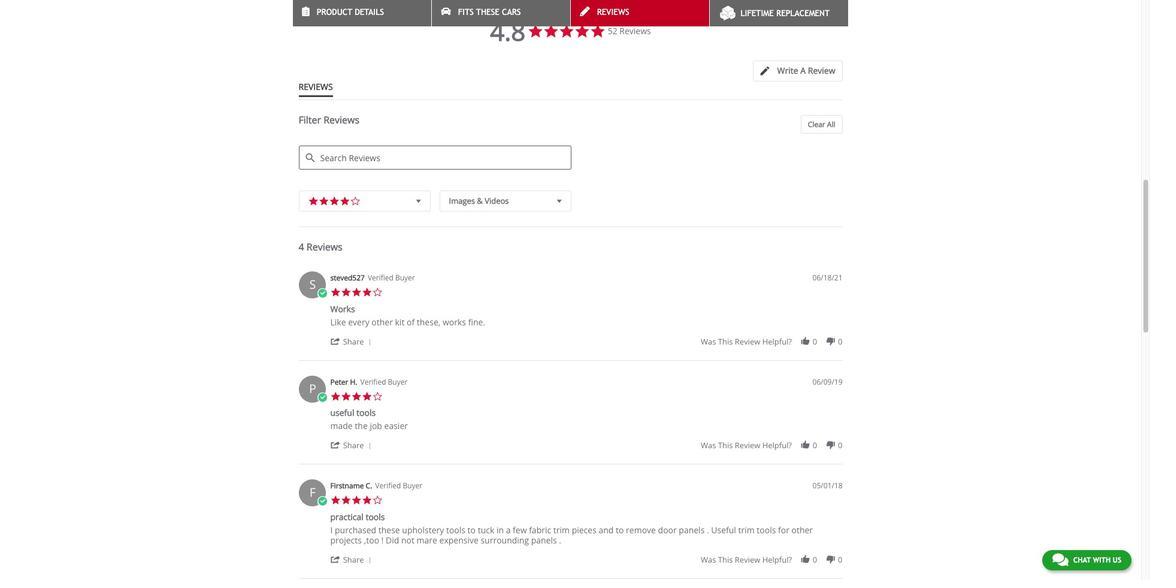 Task type: vqa. For each thing, say whether or not it's contained in the screenshot.


Task type: locate. For each thing, give the bounding box(es) containing it.
0 horizontal spatial other
[[372, 316, 393, 328]]

1 vertical spatial empty star image
[[373, 287, 383, 298]]

cars
[[502, 7, 521, 17]]

kit
[[395, 316, 405, 328]]

3 share from the top
[[343, 554, 364, 565]]

0 vertical spatial share button
[[331, 335, 376, 347]]

share down the
[[343, 440, 364, 451]]

panels
[[679, 524, 705, 536], [531, 534, 557, 546]]

circle checkmark image for s
[[317, 288, 328, 299]]

52
[[608, 25, 618, 37]]

surrounding
[[481, 534, 529, 546]]

2 vertical spatial helpful?
[[763, 554, 792, 565]]

verified right the steved527
[[368, 273, 394, 283]]

2 vertical spatial verified
[[375, 481, 401, 491]]

verified buyer heading up empty star image
[[361, 377, 408, 387]]

review left 'vote up review by steved527 on 18 jun 2021' icon
[[735, 336, 761, 347]]

filter reviews heading
[[299, 113, 843, 137]]

helpful? for p
[[763, 440, 792, 451]]

practical tools heading
[[331, 511, 385, 525]]

4
[[299, 240, 304, 254]]

tab panel containing s
[[293, 266, 849, 580]]

52 reviews
[[608, 25, 651, 37]]

1 horizontal spatial trim
[[739, 524, 755, 536]]

3 was this review helpful? from the top
[[701, 554, 792, 565]]

circle checkmark image right s
[[317, 288, 328, 299]]

1 vertical spatial group
[[701, 440, 843, 451]]

1 group from the top
[[701, 336, 843, 347]]

fits these cars link
[[432, 0, 570, 26]]

2 was this review helpful? from the top
[[701, 440, 792, 451]]

1 vertical spatial share button
[[331, 439, 376, 451]]

helpful?
[[763, 336, 792, 347], [763, 440, 792, 451], [763, 554, 792, 565]]

circle checkmark image right f
[[317, 496, 328, 507]]

1 this from the top
[[719, 336, 733, 347]]

these
[[379, 524, 400, 536]]

share image down projects
[[331, 554, 341, 564]]

tab panel
[[293, 266, 849, 580]]

star image
[[331, 287, 341, 298], [341, 287, 352, 298], [352, 287, 362, 298], [331, 391, 341, 402], [362, 391, 373, 402]]

2 vertical spatial this
[[719, 554, 733, 565]]

0 horizontal spatial trim
[[554, 524, 570, 536]]

2 was from the top
[[701, 440, 717, 451]]

circle checkmark image
[[317, 392, 328, 403]]

works
[[331, 303, 355, 314]]

share button down the
[[331, 439, 376, 451]]

empty star image
[[373, 391, 383, 402]]

to right and
[[616, 524, 624, 536]]

i
[[331, 524, 333, 536]]

1 vertical spatial share
[[343, 440, 364, 451]]

1 horizontal spatial .
[[707, 524, 709, 536]]

group
[[701, 336, 843, 347], [701, 440, 843, 451], [701, 554, 843, 565]]

2 vertical spatial verified buyer heading
[[375, 481, 423, 491]]

1 helpful? from the top
[[763, 336, 792, 347]]

was this review helpful?
[[701, 336, 792, 347], [701, 440, 792, 451], [701, 554, 792, 565]]

buyer right c. at the left of the page
[[403, 481, 423, 491]]

share button
[[331, 335, 376, 347], [331, 439, 376, 451], [331, 554, 376, 565]]

trim right fabric
[[554, 524, 570, 536]]

share image down made at bottom
[[331, 440, 341, 450]]

helpful? left 'vote up review by steved527 on 18 jun 2021' icon
[[763, 336, 792, 347]]

to
[[468, 524, 476, 536], [616, 524, 624, 536]]

reviews right 4 at top
[[307, 240, 343, 254]]

all
[[828, 119, 836, 130]]

0 vertical spatial circle checkmark image
[[317, 288, 328, 299]]

was for p
[[701, 440, 717, 451]]

2 vertical spatial was this review helpful?
[[701, 554, 792, 565]]

vote down review by peter h. on  9 jun 2019 image
[[826, 440, 836, 450]]

1 vertical spatial this
[[719, 440, 733, 451]]

reviews for filter reviews
[[324, 113, 360, 127]]

3 share button from the top
[[331, 554, 376, 565]]

reviews right filter
[[324, 113, 360, 127]]

2 share image from the top
[[331, 554, 341, 564]]

3 review from the top
[[735, 554, 761, 565]]

vote down review by firstname c. on  1 may 2018 image
[[826, 554, 836, 564]]

share button down every
[[331, 335, 376, 347]]

3 group from the top
[[701, 554, 843, 565]]

1 share from the top
[[343, 336, 364, 347]]

empty star image for f
[[373, 495, 383, 506]]

other right for
[[792, 524, 813, 536]]

1 share image from the top
[[331, 440, 341, 450]]

0 horizontal spatial .
[[559, 534, 562, 546]]

product
[[317, 7, 353, 17]]

few
[[513, 524, 527, 536]]

empty star image
[[350, 194, 361, 207], [373, 287, 383, 298], [373, 495, 383, 506]]

star image
[[308, 194, 319, 207], [319, 194, 329, 207], [329, 194, 340, 207], [340, 194, 350, 207], [362, 287, 373, 298], [341, 391, 352, 402], [352, 391, 362, 402], [331, 495, 341, 506], [341, 495, 352, 506], [352, 495, 362, 506], [362, 495, 373, 506]]

3 was from the top
[[701, 554, 717, 565]]

0
[[813, 336, 818, 347], [839, 336, 843, 347], [813, 440, 818, 451], [839, 440, 843, 451], [813, 554, 818, 565], [839, 554, 843, 565]]

buyer for p
[[388, 377, 408, 387]]

replacement
[[777, 8, 830, 18]]

1 review from the top
[[735, 336, 761, 347]]

. left useful
[[707, 524, 709, 536]]

clear
[[808, 119, 826, 130]]

2 vertical spatial share button
[[331, 554, 376, 565]]

2 vertical spatial group
[[701, 554, 843, 565]]

seperator image down ,too
[[366, 557, 374, 564]]

group for p
[[701, 440, 843, 451]]

seperator image
[[366, 338, 374, 346]]

these
[[476, 7, 500, 17]]

2 group from the top
[[701, 440, 843, 451]]

tools
[[357, 407, 376, 418], [366, 511, 385, 522], [446, 524, 466, 536], [757, 524, 776, 536]]

was this review helpful? left vote up review by peter h. on  9 jun 2019 icon
[[701, 440, 792, 451]]

images
[[449, 195, 475, 206]]

easier
[[385, 420, 408, 432]]

2 seperator image from the top
[[366, 557, 374, 564]]

trim right useful
[[739, 524, 755, 536]]

1 vertical spatial helpful?
[[763, 440, 792, 451]]

with
[[1094, 556, 1111, 565]]

review left vote up review by peter h. on  9 jun 2019 icon
[[735, 440, 761, 451]]

verified buyer heading right c. at the left of the page
[[375, 481, 423, 491]]

vote up review by steved527 on 18 jun 2021 image
[[801, 336, 811, 346]]

1 vertical spatial was
[[701, 440, 717, 451]]

1 vertical spatial buyer
[[388, 377, 408, 387]]

2 vertical spatial was
[[701, 554, 717, 565]]

magnifying glass image
[[306, 154, 315, 162]]

panels right door
[[679, 524, 705, 536]]

was for f
[[701, 554, 717, 565]]

tools up the these
[[366, 511, 385, 522]]

clear all button
[[801, 115, 843, 134]]

to left tuck
[[468, 524, 476, 536]]

1 horizontal spatial to
[[616, 524, 624, 536]]

c.
[[366, 481, 372, 491]]

job
[[370, 420, 382, 432]]

4 reviews
[[299, 240, 343, 254]]

circle checkmark image
[[317, 288, 328, 299], [317, 496, 328, 507]]

0 right vote up review by firstname c. on  1 may 2018 icon on the bottom of the page
[[813, 554, 818, 565]]

vote up review by peter h. on  9 jun 2019 image
[[801, 440, 811, 450]]

was this review helpful? left 'vote up review by steved527 on 18 jun 2021' icon
[[701, 336, 792, 347]]

down triangle image
[[554, 195, 565, 207]]

1 vertical spatial was this review helpful?
[[701, 440, 792, 451]]

2 trim from the left
[[739, 524, 755, 536]]

Search Reviews search field
[[299, 146, 571, 170]]

verified
[[368, 273, 394, 283], [361, 377, 386, 387], [375, 481, 401, 491]]

0 vertical spatial group
[[701, 336, 843, 347]]

1 was from the top
[[701, 336, 717, 347]]

3 helpful? from the top
[[763, 554, 792, 565]]

helpful? left vote up review by peter h. on  9 jun 2019 icon
[[763, 440, 792, 451]]

and
[[599, 524, 614, 536]]

lifetime replacement
[[741, 8, 830, 18]]

these,
[[417, 316, 441, 328]]

2 share button from the top
[[331, 439, 376, 451]]

1 vertical spatial circle checkmark image
[[317, 496, 328, 507]]

2 share from the top
[[343, 440, 364, 451]]

verified right c. at the left of the page
[[375, 481, 401, 491]]

was this review helpful? for p
[[701, 440, 792, 451]]

share image
[[331, 440, 341, 450], [331, 554, 341, 564]]

seperator image
[[366, 442, 374, 450], [366, 557, 374, 564]]

2 vertical spatial share
[[343, 554, 364, 565]]

06/09/19
[[813, 377, 843, 387]]

0 vertical spatial was
[[701, 336, 717, 347]]

reviews right 52
[[620, 25, 651, 37]]

0 vertical spatial share
[[343, 336, 364, 347]]

06/18/21
[[813, 273, 843, 283]]

buyer right h.
[[388, 377, 408, 387]]

share button for s
[[331, 335, 376, 347]]

2 this from the top
[[719, 440, 733, 451]]

pieces
[[572, 524, 597, 536]]

circle checkmark image for f
[[317, 496, 328, 507]]

review down useful
[[735, 554, 761, 565]]

projects
[[331, 534, 362, 546]]

0 vertical spatial empty star image
[[350, 194, 361, 207]]

lifetime
[[741, 8, 774, 18]]

verified buyer heading
[[368, 273, 415, 283], [361, 377, 408, 387], [375, 481, 423, 491]]

0 vertical spatial buyer
[[396, 273, 415, 283]]

0 vertical spatial this
[[719, 336, 733, 347]]

chat with us link
[[1043, 550, 1132, 571]]

seperator image down the job
[[366, 442, 374, 450]]

share image for f
[[331, 554, 341, 564]]

share button down projects
[[331, 554, 376, 565]]

product details
[[317, 7, 384, 17]]

verified buyer heading up works like every other kit of these, works fine.
[[368, 273, 415, 283]]

1 vertical spatial verified buyer heading
[[361, 377, 408, 387]]

0 vertical spatial was this review helpful?
[[701, 336, 792, 347]]

1 seperator image from the top
[[366, 442, 374, 450]]

verified buyer heading for s
[[368, 273, 415, 283]]

1 circle checkmark image from the top
[[317, 288, 328, 299]]

was
[[701, 336, 717, 347], [701, 440, 717, 451], [701, 554, 717, 565]]

0 vertical spatial verified buyer heading
[[368, 273, 415, 283]]

reviews
[[597, 7, 630, 17], [620, 25, 651, 37], [324, 113, 360, 127], [307, 240, 343, 254]]

helpful? left vote up review by firstname c. on  1 may 2018 icon on the bottom of the page
[[763, 554, 792, 565]]

was this review helpful? down useful
[[701, 554, 792, 565]]

firstname c. verified buyer
[[331, 481, 423, 491]]

2 vertical spatial review
[[735, 554, 761, 565]]

empty star image for s
[[373, 287, 383, 298]]

4.8 star rating element
[[490, 14, 526, 48]]

1 was this review helpful? from the top
[[701, 336, 792, 347]]

like
[[331, 316, 346, 328]]

share for f
[[343, 554, 364, 565]]

fits these cars
[[458, 7, 521, 17]]

panels right few
[[531, 534, 557, 546]]

other
[[372, 316, 393, 328], [792, 524, 813, 536]]

1 vertical spatial review
[[735, 440, 761, 451]]

,too
[[364, 534, 379, 546]]

reviews inside heading
[[324, 113, 360, 127]]

share
[[343, 336, 364, 347], [343, 440, 364, 451], [343, 554, 364, 565]]

share down projects
[[343, 554, 364, 565]]

1 vertical spatial seperator image
[[366, 557, 374, 564]]

group for s
[[701, 336, 843, 347]]

3 this from the top
[[719, 554, 733, 565]]

useful tools heading
[[331, 407, 376, 421]]

vote up review by firstname c. on  1 may 2018 image
[[801, 554, 811, 564]]

0 horizontal spatial to
[[468, 524, 476, 536]]

2 circle checkmark image from the top
[[317, 496, 328, 507]]

tools up the
[[357, 407, 376, 418]]

p
[[309, 380, 316, 397]]

0 vertical spatial review
[[735, 336, 761, 347]]

1 vertical spatial verified
[[361, 377, 386, 387]]

lifetime replacement link
[[710, 0, 848, 26]]

1 vertical spatial other
[[792, 524, 813, 536]]

verified up empty star image
[[361, 377, 386, 387]]

reviews link
[[571, 0, 709, 26]]

2 review from the top
[[735, 440, 761, 451]]

share image for p
[[331, 440, 341, 450]]

0 horizontal spatial panels
[[531, 534, 557, 546]]

verified for p
[[361, 377, 386, 387]]

buyer up works like every other kit of these, works fine.
[[396, 273, 415, 283]]

. right fabric
[[559, 534, 562, 546]]

0 vertical spatial share image
[[331, 440, 341, 450]]

1 horizontal spatial other
[[792, 524, 813, 536]]

0 vertical spatial helpful?
[[763, 336, 792, 347]]

0 right the vote down review by steved527 on 18 jun 2021 icon at the right bottom
[[839, 336, 843, 347]]

2 helpful? from the top
[[763, 440, 792, 451]]

1 vertical spatial share image
[[331, 554, 341, 564]]

other left 'kit'
[[372, 316, 393, 328]]

1 share button from the top
[[331, 335, 376, 347]]

trim
[[554, 524, 570, 536], [739, 524, 755, 536]]

0 vertical spatial other
[[372, 316, 393, 328]]

in
[[497, 524, 504, 536]]

0 vertical spatial seperator image
[[366, 442, 374, 450]]

peter h. verified buyer
[[331, 377, 408, 387]]

2 vertical spatial buyer
[[403, 481, 423, 491]]

2 vertical spatial empty star image
[[373, 495, 383, 506]]

share left seperator image
[[343, 336, 364, 347]]

works heading
[[331, 303, 355, 317]]



Task type: describe. For each thing, give the bounding box(es) containing it.
peter
[[331, 377, 348, 387]]

upholstery
[[402, 524, 444, 536]]

share button for p
[[331, 439, 376, 451]]

was this review helpful? for s
[[701, 336, 792, 347]]

clear all
[[808, 119, 836, 130]]

1 horizontal spatial panels
[[679, 524, 705, 536]]

verified buyer heading for p
[[361, 377, 408, 387]]

product details link
[[293, 0, 431, 26]]

share for p
[[343, 440, 364, 451]]

!
[[382, 534, 384, 546]]

chat with us
[[1074, 556, 1122, 565]]

write no frame image
[[761, 67, 776, 76]]

every
[[348, 316, 370, 328]]

chat
[[1074, 556, 1092, 565]]

reviews for 4 reviews
[[307, 240, 343, 254]]

f
[[310, 484, 316, 501]]

reviews
[[299, 81, 333, 92]]

remove
[[626, 524, 656, 536]]

fabric
[[529, 524, 552, 536]]

05/01/18
[[813, 481, 843, 491]]

filter
[[299, 113, 321, 127]]

a
[[801, 65, 806, 76]]

vote down review by steved527 on 18 jun 2021 image
[[826, 336, 836, 346]]

works like every other kit of these, works fine.
[[331, 303, 486, 328]]

review date 06/18/21 element
[[813, 273, 843, 283]]

was for s
[[701, 336, 717, 347]]

useful
[[331, 407, 354, 418]]

reviews up 52
[[597, 7, 630, 17]]

for
[[779, 524, 790, 536]]

verified for f
[[375, 481, 401, 491]]

this for p
[[719, 440, 733, 451]]

write
[[778, 65, 799, 76]]

steved527 verified buyer
[[331, 273, 415, 283]]

door
[[658, 524, 677, 536]]

seperator image for p
[[366, 442, 374, 450]]

tools left for
[[757, 524, 776, 536]]

tools inside 'useful tools made the job easier'
[[357, 407, 376, 418]]

0 right vote down review by firstname c. on  1 may 2018 icon
[[839, 554, 843, 565]]

mare
[[417, 534, 437, 546]]

this for s
[[719, 336, 733, 347]]

review date 06/09/19 element
[[813, 377, 843, 387]]

practical
[[331, 511, 364, 522]]

0 right vote up review by peter h. on  9 jun 2019 icon
[[813, 440, 818, 451]]

s
[[310, 276, 316, 293]]

details
[[355, 7, 384, 17]]

steved527
[[331, 273, 365, 283]]

helpful? for f
[[763, 554, 792, 565]]

useful
[[712, 524, 737, 536]]

videos
[[485, 195, 509, 206]]

reviews for 52 reviews
[[620, 25, 651, 37]]

buyer for f
[[403, 481, 423, 491]]

1 trim from the left
[[554, 524, 570, 536]]

write a review button
[[754, 61, 843, 82]]

&
[[477, 195, 483, 206]]

4.8
[[490, 14, 526, 48]]

this for f
[[719, 554, 733, 565]]

purchased
[[335, 524, 376, 536]]

us
[[1113, 556, 1122, 565]]

2 to from the left
[[616, 524, 624, 536]]

did
[[386, 534, 399, 546]]

firstname
[[331, 481, 364, 491]]

not
[[402, 534, 415, 546]]

h.
[[350, 377, 358, 387]]

a
[[506, 524, 511, 536]]

review for f
[[735, 554, 761, 565]]

write a review
[[778, 65, 836, 76]]

review for s
[[735, 336, 761, 347]]

0 right 'vote up review by steved527 on 18 jun 2021' icon
[[813, 336, 818, 347]]

useful tools made the job easier
[[331, 407, 408, 432]]

review for p
[[735, 440, 761, 451]]

other inside the practical tools i purchased these upholstery tools to tuck in a few fabric trim pieces and to remove door panels . useful trim tools for other projects ,too ! did not mare expensive surrounding panels .
[[792, 524, 813, 536]]

tuck
[[478, 524, 495, 536]]

of
[[407, 316, 415, 328]]

share button for f
[[331, 554, 376, 565]]

group for f
[[701, 554, 843, 565]]

helpful? for s
[[763, 336, 792, 347]]

down triangle image
[[414, 195, 424, 207]]

works
[[443, 316, 466, 328]]

expensive
[[440, 534, 479, 546]]

filter reviews
[[299, 113, 360, 127]]

share image
[[331, 336, 341, 346]]

made
[[331, 420, 353, 432]]

0 vertical spatial verified
[[368, 273, 394, 283]]

1 to from the left
[[468, 524, 476, 536]]

images & videos
[[449, 195, 509, 206]]

fine.
[[469, 316, 486, 328]]

other inside works like every other kit of these, works fine.
[[372, 316, 393, 328]]

Images & Videos Filter field
[[440, 191, 571, 212]]

share for s
[[343, 336, 364, 347]]

verified buyer heading for f
[[375, 481, 423, 491]]

0 right vote down review by peter h. on  9 jun 2019 image
[[839, 440, 843, 451]]

empty star image inside "rating filter" field
[[350, 194, 361, 207]]

review
[[808, 65, 836, 76]]

Rating Filter field
[[299, 191, 431, 212]]

tools left tuck
[[446, 524, 466, 536]]

comments image
[[1053, 553, 1069, 567]]

the
[[355, 420, 368, 432]]

fits
[[458, 7, 474, 17]]

was this review helpful? for f
[[701, 554, 792, 565]]

practical tools i purchased these upholstery tools to tuck in a few fabric trim pieces and to remove door panels . useful trim tools for other projects ,too ! did not mare expensive surrounding panels .
[[331, 511, 813, 546]]

review date 05/01/18 element
[[813, 481, 843, 491]]

seperator image for f
[[366, 557, 374, 564]]



